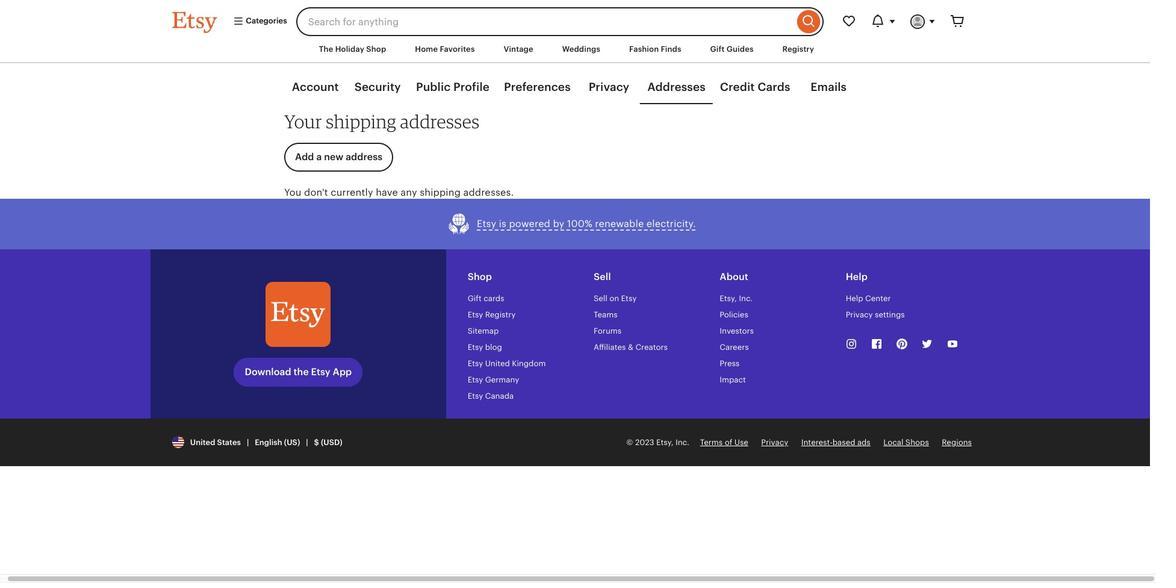 Task type: describe. For each thing, give the bounding box(es) containing it.
(us)
[[284, 438, 300, 447]]

etsy blog
[[468, 343, 502, 352]]

home favorites
[[415, 45, 475, 54]]

forums
[[594, 327, 622, 336]]

affiliates & creators
[[594, 343, 668, 352]]

states
[[217, 438, 241, 447]]

1 vertical spatial shop
[[468, 271, 492, 283]]

download
[[245, 366, 291, 377]]

addresses button
[[640, 80, 713, 96]]

you
[[284, 187, 302, 198]]

account
[[292, 81, 339, 93]]

0 horizontal spatial registry
[[485, 310, 516, 319]]

any
[[401, 187, 417, 198]]

address
[[346, 151, 383, 163]]

impact link
[[720, 375, 746, 384]]

etsy for etsy is powered by 100% renewable electricity.
[[477, 218, 496, 230]]

registry inside "link"
[[783, 45, 814, 54]]

2023
[[635, 438, 654, 447]]

settings
[[875, 310, 905, 319]]

privacy link inside your favorites tab list
[[589, 80, 630, 96]]

terms of use
[[700, 438, 749, 447]]

(usd)
[[321, 438, 343, 447]]

1 vertical spatial united
[[190, 438, 215, 447]]

regions button
[[942, 437, 972, 448]]

1 horizontal spatial united
[[485, 359, 510, 368]]

sell on etsy
[[594, 294, 637, 303]]

etsy is powered by 100% renewable electricity. button
[[448, 213, 696, 235]]

cards
[[758, 81, 791, 93]]

affiliates
[[594, 343, 626, 352]]

0 horizontal spatial inc.
[[676, 438, 690, 447]]

addresses link
[[648, 80, 706, 96]]

regions
[[942, 438, 972, 447]]

new
[[324, 151, 344, 163]]

your favorites tab list
[[284, 72, 860, 104]]

etsy for etsy blog
[[468, 343, 483, 352]]

etsy for etsy germany
[[468, 375, 483, 384]]

weddings
[[562, 45, 601, 54]]

©
[[627, 438, 633, 447]]

local
[[884, 438, 904, 447]]

sitemap link
[[468, 327, 499, 336]]

shops
[[906, 438, 929, 447]]

is
[[499, 218, 507, 230]]

investors
[[720, 327, 754, 336]]

security link
[[355, 80, 401, 96]]

© 2023 etsy, inc.
[[627, 438, 690, 447]]

Search for anything text field
[[296, 7, 794, 36]]

add
[[295, 151, 314, 163]]

privacy settings link
[[846, 310, 905, 319]]

policies
[[720, 310, 749, 319]]

terms of use link
[[700, 438, 749, 447]]

gift guides
[[711, 45, 754, 54]]

forums link
[[594, 327, 622, 336]]

use
[[735, 438, 749, 447]]

1 horizontal spatial inc.
[[739, 294, 753, 303]]

preferences button
[[497, 80, 578, 96]]

the holiday shop link
[[310, 39, 395, 60]]

security button
[[347, 80, 409, 96]]

kingdom
[[512, 359, 546, 368]]

public profile button
[[409, 80, 497, 96]]

cards
[[484, 294, 504, 303]]

home
[[415, 45, 438, 54]]

security
[[355, 81, 401, 93]]

emails
[[811, 81, 847, 93]]

impact
[[720, 375, 746, 384]]

preferences link
[[504, 80, 571, 96]]

have
[[376, 187, 398, 198]]

weddings link
[[553, 39, 610, 60]]

account link
[[292, 80, 339, 96]]

press link
[[720, 359, 740, 368]]

help for help
[[846, 271, 868, 283]]

of
[[725, 438, 733, 447]]

a
[[316, 151, 322, 163]]

your shipping addresses
[[284, 110, 480, 132]]

etsy is powered by 100% renewable electricity.
[[477, 218, 696, 230]]

ads
[[858, 438, 871, 447]]

1 vertical spatial shipping
[[420, 187, 461, 198]]

home favorites link
[[406, 39, 484, 60]]

careers
[[720, 343, 749, 352]]

the
[[294, 366, 309, 377]]

terms
[[700, 438, 723, 447]]

blog
[[485, 343, 502, 352]]

preferences
[[504, 81, 571, 93]]

currently
[[331, 187, 373, 198]]

interest-based ads
[[802, 438, 871, 447]]

gift cards
[[468, 294, 504, 303]]

etsy for etsy registry
[[468, 310, 483, 319]]

categories banner
[[151, 0, 994, 36]]

interest-
[[802, 438, 833, 447]]

us image
[[172, 436, 184, 448]]

help for help center
[[846, 294, 864, 303]]

app
[[333, 366, 352, 377]]

fashion finds link
[[620, 39, 691, 60]]

united states   |   english (us)   |   $ (usd)
[[186, 438, 343, 447]]

shop inside "link"
[[366, 45, 386, 54]]



Task type: vqa. For each thing, say whether or not it's contained in the screenshot.
right See
no



Task type: locate. For each thing, give the bounding box(es) containing it.
credit
[[720, 81, 755, 93]]

2 sell from the top
[[594, 294, 608, 303]]

1 horizontal spatial gift
[[711, 45, 725, 54]]

press
[[720, 359, 740, 368]]

0 horizontal spatial privacy link
[[589, 80, 630, 96]]

gift
[[711, 45, 725, 54], [468, 294, 482, 303]]

shop right holiday
[[366, 45, 386, 54]]

based
[[833, 438, 856, 447]]

privacy link
[[589, 80, 630, 96], [762, 438, 789, 447]]

etsy right the
[[311, 366, 331, 377]]

etsy canada link
[[468, 392, 514, 401]]

united down blog
[[485, 359, 510, 368]]

help
[[846, 271, 868, 283], [846, 294, 864, 303]]

public profile
[[416, 81, 490, 93]]

2 | from the left
[[306, 438, 308, 447]]

addresses
[[648, 81, 706, 93]]

holiday
[[335, 45, 364, 54]]

teams
[[594, 310, 618, 319]]

gift left guides on the top of page
[[711, 45, 725, 54]]

1 vertical spatial gift
[[468, 294, 482, 303]]

| right states
[[247, 438, 249, 447]]

1 horizontal spatial |
[[306, 438, 308, 447]]

addresses
[[400, 110, 480, 132]]

canada
[[485, 392, 514, 401]]

1 vertical spatial privacy link
[[762, 438, 789, 447]]

etsy down etsy blog link
[[468, 359, 483, 368]]

investors link
[[720, 327, 754, 336]]

sell for sell on etsy
[[594, 294, 608, 303]]

don't
[[304, 187, 328, 198]]

renewable
[[595, 218, 644, 230]]

menu bar containing the holiday shop
[[151, 36, 994, 63]]

emails link
[[811, 80, 847, 96]]

privacy down weddings link
[[589, 81, 630, 93]]

download the etsy app
[[245, 366, 352, 377]]

1 horizontal spatial registry
[[783, 45, 814, 54]]

etsy inside button
[[477, 218, 496, 230]]

0 horizontal spatial gift
[[468, 294, 482, 303]]

credit cards button
[[713, 80, 798, 96]]

affiliates & creators link
[[594, 343, 668, 352]]

1 vertical spatial inc.
[[676, 438, 690, 447]]

1 horizontal spatial privacy link
[[762, 438, 789, 447]]

1 vertical spatial registry
[[485, 310, 516, 319]]

2 horizontal spatial privacy
[[846, 310, 873, 319]]

electricity.
[[647, 218, 696, 230]]

germany
[[485, 375, 519, 384]]

1 horizontal spatial shop
[[468, 271, 492, 283]]

privacy button
[[578, 80, 640, 96]]

0 horizontal spatial shop
[[366, 45, 386, 54]]

0 vertical spatial privacy
[[589, 81, 630, 93]]

1 vertical spatial etsy,
[[657, 438, 674, 447]]

etsy for etsy canada
[[468, 392, 483, 401]]

the
[[319, 45, 333, 54]]

shipping up address
[[326, 110, 396, 132]]

sell up on
[[594, 271, 611, 283]]

0 vertical spatial help
[[846, 271, 868, 283]]

teams link
[[594, 310, 618, 319]]

center
[[866, 294, 891, 303]]

0 vertical spatial sell
[[594, 271, 611, 283]]

help center
[[846, 294, 891, 303]]

0 horizontal spatial united
[[190, 438, 215, 447]]

privacy link right use
[[762, 438, 789, 447]]

privacy right use
[[762, 438, 789, 447]]

gift guides link
[[701, 39, 763, 60]]

1 vertical spatial help
[[846, 294, 864, 303]]

interest-based ads link
[[802, 438, 871, 447]]

sell on etsy link
[[594, 294, 637, 303]]

categories
[[244, 16, 287, 26]]

etsy for etsy united kingdom
[[468, 359, 483, 368]]

privacy
[[589, 81, 630, 93], [846, 310, 873, 319], [762, 438, 789, 447]]

1 sell from the top
[[594, 271, 611, 283]]

shipping right any at the left
[[420, 187, 461, 198]]

etsy, inc. link
[[720, 294, 753, 303]]

sitemap
[[468, 327, 499, 336]]

0 horizontal spatial shipping
[[326, 110, 396, 132]]

0 vertical spatial privacy link
[[589, 80, 630, 96]]

0 vertical spatial gift
[[711, 45, 725, 54]]

etsy
[[477, 218, 496, 230], [621, 294, 637, 303], [468, 310, 483, 319], [468, 343, 483, 352], [468, 359, 483, 368], [311, 366, 331, 377], [468, 375, 483, 384], [468, 392, 483, 401]]

help left the center
[[846, 294, 864, 303]]

help up help center
[[846, 271, 868, 283]]

1 horizontal spatial etsy,
[[720, 294, 737, 303]]

100%
[[567, 218, 593, 230]]

etsy, up policies
[[720, 294, 737, 303]]

etsy right on
[[621, 294, 637, 303]]

none search field inside categories banner
[[296, 7, 824, 36]]

sell for sell
[[594, 271, 611, 283]]

0 horizontal spatial |
[[247, 438, 249, 447]]

favorites
[[440, 45, 475, 54]]

privacy settings
[[846, 310, 905, 319]]

on
[[610, 294, 619, 303]]

etsy left "is" at the top of page
[[477, 218, 496, 230]]

emails button
[[798, 80, 860, 96]]

2 help from the top
[[846, 294, 864, 303]]

registry
[[783, 45, 814, 54], [485, 310, 516, 319]]

guides
[[727, 45, 754, 54]]

0 vertical spatial inc.
[[739, 294, 753, 303]]

gift for gift guides
[[711, 45, 725, 54]]

0 vertical spatial shipping
[[326, 110, 396, 132]]

$
[[314, 438, 319, 447]]

etsy blog link
[[468, 343, 502, 352]]

1 vertical spatial privacy
[[846, 310, 873, 319]]

1 | from the left
[[247, 438, 249, 447]]

privacy inside privacy button
[[589, 81, 630, 93]]

1 horizontal spatial shipping
[[420, 187, 461, 198]]

gift left cards
[[468, 294, 482, 303]]

addresses.
[[463, 187, 514, 198]]

gift for gift cards
[[468, 294, 482, 303]]

None search field
[[296, 7, 824, 36]]

united
[[485, 359, 510, 368], [190, 438, 215, 447]]

inc.
[[739, 294, 753, 303], [676, 438, 690, 447]]

etsy up etsy canada link in the bottom of the page
[[468, 375, 483, 384]]

| left $
[[306, 438, 308, 447]]

you don't currently have any shipping addresses.
[[284, 187, 514, 198]]

creators
[[636, 343, 668, 352]]

1 vertical spatial sell
[[594, 294, 608, 303]]

profile
[[454, 81, 490, 93]]

0 vertical spatial registry
[[783, 45, 814, 54]]

shop up gift cards
[[468, 271, 492, 283]]

0 vertical spatial etsy,
[[720, 294, 737, 303]]

etsy registry
[[468, 310, 516, 319]]

download the etsy app link
[[234, 358, 363, 386]]

etsy, right '2023'
[[657, 438, 674, 447]]

local shops link
[[884, 438, 929, 447]]

0 horizontal spatial etsy,
[[657, 438, 674, 447]]

help center link
[[846, 294, 891, 303]]

inc. left terms
[[676, 438, 690, 447]]

sell left on
[[594, 294, 608, 303]]

vintage link
[[495, 39, 543, 60]]

account button
[[284, 80, 347, 96]]

etsy up sitemap link
[[468, 310, 483, 319]]

public profile link
[[416, 80, 490, 96]]

united right us icon
[[190, 438, 215, 447]]

etsy canada
[[468, 392, 514, 401]]

policies link
[[720, 310, 749, 319]]

2 vertical spatial privacy
[[762, 438, 789, 447]]

by
[[553, 218, 565, 230]]

sell
[[594, 271, 611, 283], [594, 294, 608, 303]]

inc. up policies
[[739, 294, 753, 303]]

fashion finds
[[629, 45, 682, 54]]

privacy down help center link
[[846, 310, 873, 319]]

etsy left the canada
[[468, 392, 483, 401]]

1 help from the top
[[846, 271, 868, 283]]

etsy down sitemap link
[[468, 343, 483, 352]]

privacy link down weddings link
[[589, 80, 630, 96]]

menu bar
[[151, 36, 994, 63]]

0 vertical spatial united
[[485, 359, 510, 368]]

shop
[[366, 45, 386, 54], [468, 271, 492, 283]]

etsy, inc.
[[720, 294, 753, 303]]

etsy germany
[[468, 375, 519, 384]]

0 vertical spatial shop
[[366, 45, 386, 54]]

|
[[247, 438, 249, 447], [306, 438, 308, 447]]

careers link
[[720, 343, 749, 352]]

registry up cards
[[783, 45, 814, 54]]

registry down cards
[[485, 310, 516, 319]]

0 horizontal spatial privacy
[[589, 81, 630, 93]]

powered
[[509, 218, 551, 230]]

1 horizontal spatial privacy
[[762, 438, 789, 447]]



